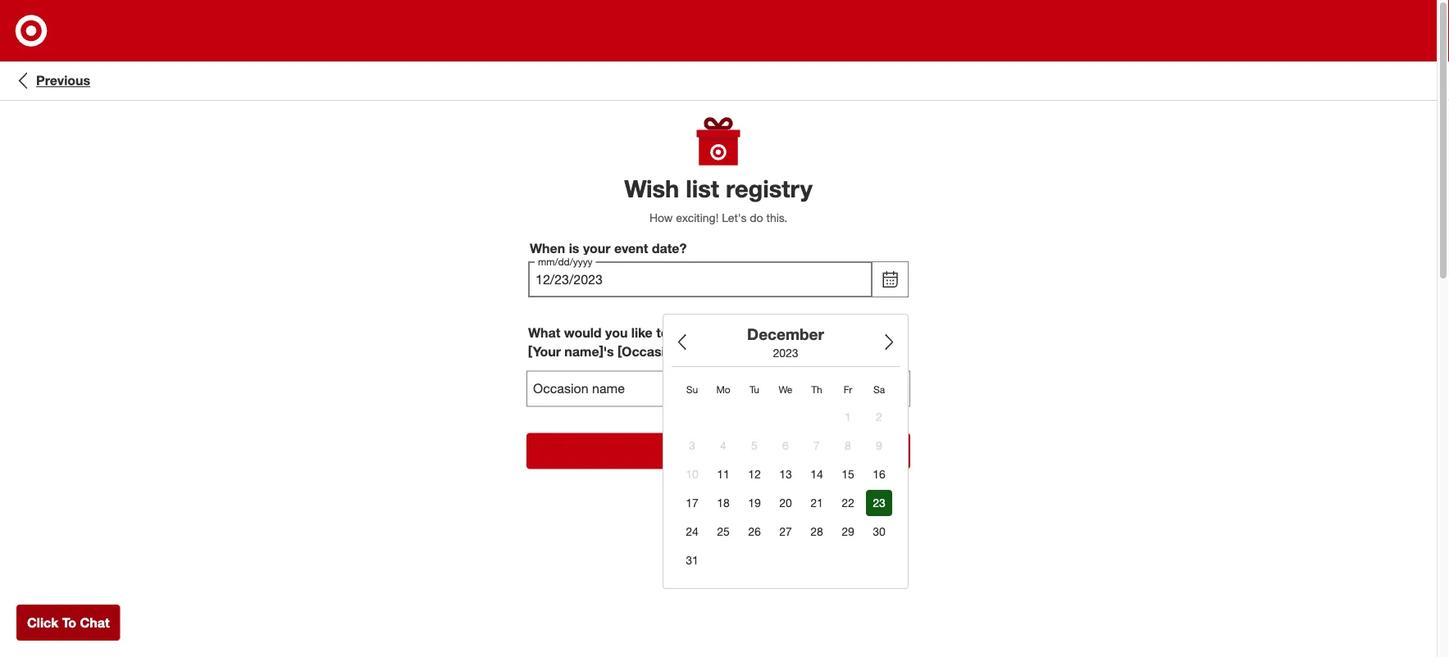 Task type: vqa. For each thing, say whether or not it's contained in the screenshot.
this. at right
yes



Task type: describe. For each thing, give the bounding box(es) containing it.
sat dec 02 2023 cell
[[876, 410, 882, 425]]

wish list registry how exciting! let's do this.
[[624, 174, 813, 225]]

12
[[748, 468, 761, 482]]

sun dec 31 2023 cell
[[679, 548, 705, 574]]

1
[[845, 410, 851, 425]]

sun dec 17 2023 cell
[[679, 491, 705, 517]]

save & continue button
[[527, 434, 910, 470]]

name]
[[684, 344, 723, 360]]

name
[[673, 325, 707, 341]]

24
[[686, 525, 699, 539]]

tue dec 05 2023 cell
[[751, 439, 758, 453]]

[occasion
[[618, 344, 681, 360]]

tue dec 19 2023 cell
[[741, 491, 768, 517]]

click to chat button
[[16, 605, 120, 641]]

2
[[876, 410, 882, 425]]

december 2023
[[747, 325, 824, 361]]

row containing 24
[[679, 519, 892, 546]]

row containing 17
[[679, 491, 892, 517]]

fri dec 08 2023 cell
[[845, 439, 851, 453]]

29
[[842, 525, 854, 539]]

what
[[528, 325, 561, 341]]

sat dec 16 2023 cell
[[866, 462, 892, 488]]

click
[[27, 615, 58, 631]]

name]'s
[[565, 344, 614, 360]]

save & continue
[[668, 443, 769, 459]]

17
[[686, 496, 699, 511]]

would
[[564, 325, 602, 341]]

row containing 3
[[679, 433, 892, 460]]

sat dec 09 2023 cell
[[876, 439, 882, 453]]

will
[[808, 325, 829, 341]]

30
[[873, 525, 886, 539]]

thu dec 07 2023 cell
[[814, 439, 820, 453]]

you
[[605, 325, 628, 341]]

22
[[842, 496, 854, 511]]

december
[[747, 325, 824, 344]]

4
[[720, 439, 727, 453]]

31
[[686, 554, 699, 568]]

chat
[[80, 615, 110, 631]]

20
[[779, 496, 792, 511]]

event
[[614, 241, 648, 257]]

28
[[811, 525, 823, 539]]

continue
[[715, 443, 769, 459]]

row group inside "grid"
[[679, 405, 892, 574]]

row containing 1
[[679, 405, 892, 431]]

tue dec 26 2023 cell
[[741, 519, 768, 546]]

appear
[[833, 325, 877, 341]]

6
[[783, 439, 789, 453]]

mon dec 25 2023 cell
[[710, 519, 737, 546]]

25
[[717, 525, 730, 539]]

wish
[[624, 174, 679, 203]]

wed dec 20 2023 cell
[[773, 491, 799, 517]]

row containing 10
[[679, 462, 892, 488]]

2023
[[773, 346, 799, 361]]

as
[[881, 325, 895, 341]]

click to chat
[[27, 615, 110, 631]]

18
[[717, 496, 730, 511]]

15
[[842, 468, 854, 482]]

mon dec 04 2023 cell
[[720, 439, 727, 453]]

wed dec 13 2023 cell
[[773, 462, 799, 488]]

it
[[796, 325, 805, 341]]

mon dec 11 2023 cell
[[710, 462, 737, 488]]



Task type: locate. For each thing, give the bounding box(es) containing it.
row down we
[[679, 405, 892, 431]]

grid
[[674, 376, 897, 577]]

sat dec 30 2023 cell
[[866, 519, 892, 546]]

fri dec 29 2023 cell
[[835, 519, 861, 546]]

5
[[751, 439, 758, 453]]

su
[[686, 384, 698, 396]]

2 row from the top
[[679, 405, 892, 431]]

is
[[569, 241, 579, 257]]

row down wed dec 20 2023 "cell"
[[679, 519, 892, 546]]

1 row from the top
[[679, 378, 892, 402]]

10
[[686, 468, 699, 482]]

how
[[650, 211, 673, 225]]

27
[[779, 525, 792, 539]]

grid containing 1
[[674, 376, 897, 577]]

wed dec 06 2023 cell
[[783, 439, 789, 453]]

like
[[631, 325, 653, 341]]

14
[[811, 468, 823, 482]]

26
[[748, 525, 761, 539]]

sat dec 23 2023 cell
[[866, 491, 892, 517]]

previous button
[[13, 71, 90, 91]]

row group
[[679, 405, 892, 574]]

th
[[811, 384, 823, 396]]

to
[[656, 325, 669, 341]]

save
[[668, 443, 698, 459]]

registry
[[727, 344, 779, 360]]

9
[[876, 439, 882, 453]]

row group containing 1
[[679, 405, 892, 574]]

8
[[845, 439, 851, 453]]

previous
[[36, 73, 90, 89]]

&
[[702, 443, 711, 459]]

row containing su
[[679, 378, 892, 402]]

16
[[873, 468, 886, 482]]

fri dec 01 2023 cell
[[845, 410, 851, 425]]

when
[[530, 241, 565, 257]]

date?
[[652, 241, 687, 257]]

this
[[711, 325, 734, 341]]

fr
[[844, 384, 852, 396]]

when is your event date?
[[530, 241, 687, 257]]

5 row from the top
[[679, 491, 892, 517]]

let's
[[722, 211, 747, 225]]

3
[[689, 439, 695, 453]]

sa
[[873, 384, 885, 396]]

sun dec 10 2023 cell
[[686, 468, 699, 482]]

row up 20
[[679, 462, 892, 488]]

None telephone field
[[528, 262, 873, 298]]

row down "2023"
[[679, 378, 892, 402]]

fri dec 22 2023 cell
[[835, 491, 861, 517]]

row
[[679, 378, 892, 402], [679, 405, 892, 431], [679, 433, 892, 460], [679, 462, 892, 488], [679, 491, 892, 517], [679, 519, 892, 546]]

thu dec 14 2023 cell
[[804, 462, 830, 488]]

[your
[[528, 344, 561, 360]]

None text field
[[527, 371, 910, 407]]

this.
[[767, 211, 787, 225]]

21
[[811, 496, 823, 511]]

23
[[873, 496, 886, 511]]

wed dec 27 2023 cell
[[773, 519, 799, 546]]

7
[[814, 439, 820, 453]]

19
[[748, 496, 761, 511]]

we
[[779, 384, 793, 396]]

mo
[[716, 384, 731, 396]]

do
[[750, 211, 763, 225]]

thu dec 21 2023 cell
[[804, 491, 830, 517]]

list
[[686, 174, 719, 203]]

6 row from the top
[[679, 519, 892, 546]]

fri dec 15 2023 cell
[[835, 462, 861, 488]]

13
[[779, 468, 792, 482]]

row up the 13
[[679, 433, 892, 460]]

4 row from the top
[[679, 462, 892, 488]]

tue dec 12 2023 cell
[[741, 462, 768, 488]]

mon dec 18 2023 cell
[[710, 491, 737, 517]]

thu dec 28 2023 cell
[[804, 519, 830, 546]]

what would you like to name this registry? it will appear as [your name]'s [occasion name] registry
[[528, 325, 895, 360]]

your
[[583, 241, 611, 257]]

sun dec 03 2023 cell
[[689, 439, 695, 453]]

registry?
[[737, 325, 793, 341]]

11
[[717, 468, 730, 482]]

row up 27
[[679, 491, 892, 517]]

tu
[[750, 384, 759, 396]]

to
[[62, 615, 76, 631]]

3 row from the top
[[679, 433, 892, 460]]

sun dec 24 2023 cell
[[679, 519, 705, 546]]

exciting!
[[676, 211, 719, 225]]

registry
[[726, 174, 813, 203]]



